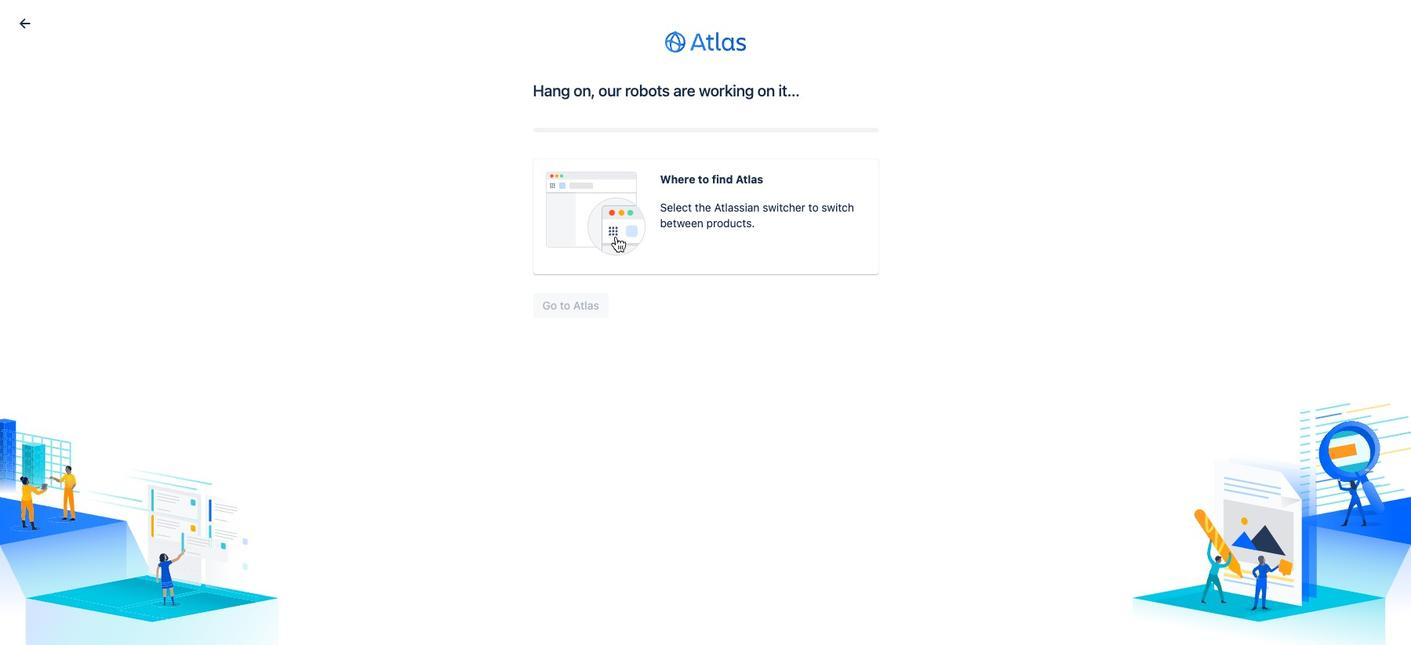 Task type: vqa. For each thing, say whether or not it's contained in the screenshot.
the top ELEMENT
yes



Task type: describe. For each thing, give the bounding box(es) containing it.
close drawer image
[[16, 14, 35, 33]]



Task type: locate. For each thing, give the bounding box(es) containing it.
banner
[[0, 0, 1411, 44]]

top element
[[9, 0, 1116, 44]]

Search teams field
[[230, 67, 1200, 96]]

dialog
[[0, 0, 1411, 646]]

Search field
[[1116, 9, 1273, 34]]



